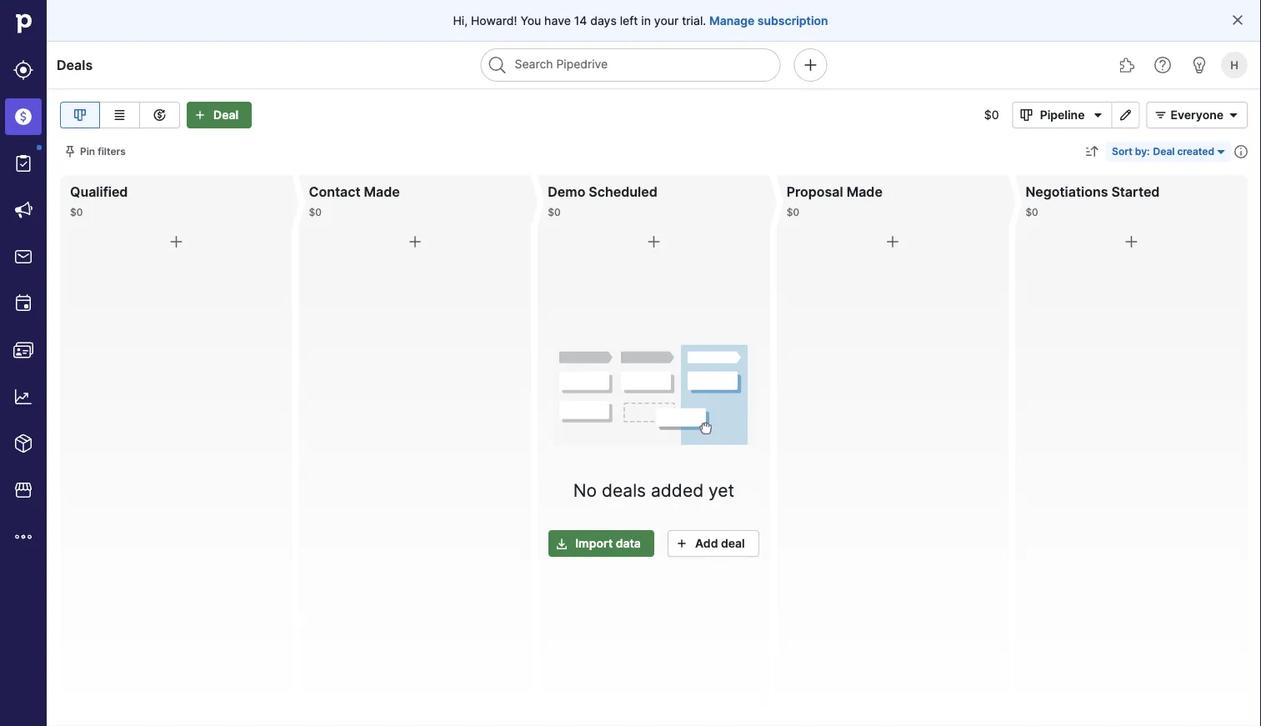 Task type: locate. For each thing, give the bounding box(es) containing it.
deal right the by:
[[1153, 145, 1175, 158]]

pin filters button
[[60, 142, 132, 162]]

1 vertical spatial deal
[[1153, 145, 1175, 158]]

deals
[[57, 57, 93, 73]]

1 made from the left
[[364, 183, 400, 200]]

by:
[[1135, 145, 1150, 158]]

0 vertical spatial deal
[[213, 108, 239, 122]]

hi, howard! you have 14 days left in your  trial. manage subscription
[[453, 13, 828, 28]]

edit pipeline image
[[1116, 108, 1136, 122]]

color primary image
[[1231, 13, 1244, 27], [1088, 108, 1108, 122], [1151, 108, 1171, 122], [1214, 145, 1228, 158], [405, 232, 425, 252], [644, 232, 664, 252], [883, 232, 903, 252], [1122, 232, 1142, 252], [672, 537, 692, 550]]

deals image
[[13, 107, 33, 127]]

left
[[620, 13, 638, 28]]

contact made
[[309, 183, 400, 200]]

menu item
[[0, 93, 47, 140]]

no
[[573, 479, 597, 500]]

negotiations
[[1026, 183, 1108, 200]]

2 made from the left
[[847, 183, 883, 200]]

0 horizontal spatial made
[[364, 183, 400, 200]]

color primary inverted image right forecast icon at the left of page
[[190, 108, 210, 122]]

1 horizontal spatial deal
[[1153, 145, 1175, 158]]

color primary inverted image for import data
[[552, 537, 572, 550]]

everyone button
[[1146, 102, 1248, 128]]

deal
[[721, 536, 745, 550]]

made for proposal made
[[847, 183, 883, 200]]

trial.
[[682, 13, 706, 28]]

1 horizontal spatial made
[[847, 183, 883, 200]]

color primary image inside everyone button
[[1224, 108, 1244, 122]]

made
[[364, 183, 400, 200], [847, 183, 883, 200]]

1 horizontal spatial color primary inverted image
[[552, 537, 572, 550]]

add
[[695, 536, 718, 550]]

quick help image
[[1153, 55, 1173, 75]]

made right contact
[[364, 183, 400, 200]]

manage subscription link
[[709, 12, 828, 29]]

campaigns image
[[13, 200, 33, 220]]

leads image
[[13, 60, 33, 80]]

color primary inverted image
[[190, 108, 210, 122], [552, 537, 572, 550]]

deal button
[[187, 102, 252, 128]]

import data button
[[549, 530, 654, 557]]

h button
[[1218, 48, 1251, 82]]

0 vertical spatial color primary inverted image
[[190, 108, 210, 122]]

add deal button
[[668, 530, 759, 557]]

color primary image inside 'add deal' button
[[672, 537, 692, 550]]

marketplace image
[[13, 480, 33, 500]]

products image
[[13, 433, 33, 453]]

deal right forecast icon at the left of page
[[213, 108, 239, 122]]

deal
[[213, 108, 239, 122], [1153, 145, 1175, 158]]

more image
[[13, 527, 33, 547]]

menu
[[0, 0, 47, 726]]

made right proposal
[[847, 183, 883, 200]]

color primary inverted image left import
[[552, 537, 572, 550]]

0 horizontal spatial color primary inverted image
[[190, 108, 210, 122]]

added
[[651, 479, 704, 500]]

started
[[1111, 183, 1160, 200]]

0 horizontal spatial deal
[[213, 108, 239, 122]]

color primary image inside pipeline button
[[1088, 108, 1108, 122]]

yet
[[709, 479, 735, 500]]

filters
[[98, 145, 126, 158]]

no deals added yet
[[573, 479, 735, 500]]

color primary inverted image inside import data button
[[552, 537, 572, 550]]

made for contact made
[[364, 183, 400, 200]]

info image
[[1234, 145, 1248, 158]]

Search Pipedrive field
[[481, 48, 781, 82]]

import
[[575, 536, 613, 550]]

color primary inverted image inside deal button
[[190, 108, 210, 122]]

proposal
[[787, 183, 843, 200]]

sales inbox image
[[13, 247, 33, 267]]

sort by: deal created
[[1112, 145, 1214, 158]]

1 vertical spatial color primary inverted image
[[552, 537, 572, 550]]

quick add image
[[801, 55, 821, 75]]

contact
[[309, 183, 361, 200]]

you
[[520, 13, 541, 28]]

demo
[[548, 183, 585, 200]]

pipeline
[[1040, 108, 1085, 122]]

import data
[[575, 536, 641, 550]]

color primary image
[[1017, 108, 1037, 122], [1224, 108, 1244, 122], [63, 145, 77, 158], [166, 232, 186, 252]]

change order image
[[1085, 145, 1099, 158]]

h
[[1230, 58, 1238, 71]]

home image
[[11, 11, 36, 36]]



Task type: describe. For each thing, give the bounding box(es) containing it.
pin
[[80, 145, 95, 158]]

data
[[616, 536, 641, 550]]

pipeline image
[[70, 105, 90, 125]]

deals
[[602, 479, 646, 500]]

color primary inverted image for deal
[[190, 108, 210, 122]]

howard!
[[471, 13, 517, 28]]

pipeline button
[[1012, 102, 1112, 128]]

forecast image
[[150, 105, 170, 125]]

activities image
[[13, 293, 33, 313]]

have
[[544, 13, 571, 28]]

color primary image inside pipeline button
[[1017, 108, 1037, 122]]

color primary image inside everyone button
[[1151, 108, 1171, 122]]

days
[[590, 13, 617, 28]]

color primary image inside pin filters button
[[63, 145, 77, 158]]

list image
[[110, 105, 130, 125]]

qualified
[[70, 183, 128, 200]]

pin filters
[[80, 145, 126, 158]]

contacts image
[[13, 340, 33, 360]]

sales assistant image
[[1189, 55, 1209, 75]]

demo scheduled
[[548, 183, 658, 200]]

everyone
[[1171, 108, 1224, 122]]

hi,
[[453, 13, 468, 28]]

deal inside button
[[213, 108, 239, 122]]

sort
[[1112, 145, 1133, 158]]

14
[[574, 13, 587, 28]]

manage
[[709, 13, 755, 28]]

in
[[641, 13, 651, 28]]

$0
[[984, 108, 999, 122]]

negotiations started
[[1026, 183, 1160, 200]]

add deal
[[695, 536, 745, 550]]

color undefined image
[[13, 153, 33, 173]]

insights image
[[13, 387, 33, 407]]

subscription
[[758, 13, 828, 28]]

scheduled
[[589, 183, 658, 200]]

created
[[1177, 145, 1214, 158]]

proposal made
[[787, 183, 883, 200]]

your
[[654, 13, 679, 28]]



Task type: vqa. For each thing, say whether or not it's contained in the screenshot.
Wrong.
no



